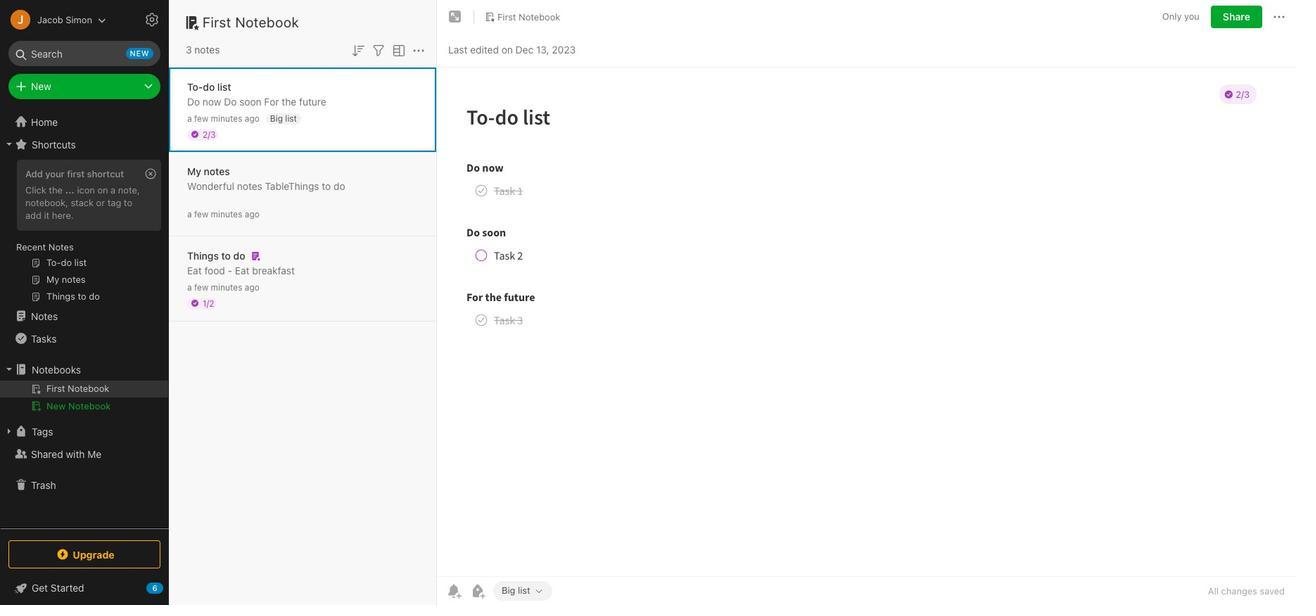 Task type: describe. For each thing, give the bounding box(es) containing it.
breakfast
[[252, 264, 295, 276]]

recent
[[16, 241, 46, 253]]

new notebook button
[[0, 398, 168, 414]]

3 minutes from the top
[[211, 282, 242, 292]]

first inside note list element
[[203, 14, 231, 30]]

add
[[25, 210, 41, 221]]

1 eat from the left
[[187, 264, 202, 276]]

saved
[[1260, 585, 1285, 597]]

my notes wonderful notes tablethings to do
[[187, 165, 345, 192]]

notes for my
[[204, 165, 230, 177]]

soon
[[239, 95, 261, 107]]

share button
[[1211, 6, 1262, 28]]

click to collapse image
[[164, 579, 174, 596]]

trash
[[31, 479, 56, 491]]

1 do from the left
[[187, 95, 200, 107]]

new
[[130, 49, 149, 58]]

your
[[45, 168, 65, 179]]

on inside icon on a note, notebook, stack or tag to add it here.
[[97, 184, 108, 196]]

big list button
[[493, 581, 552, 601]]

big inside note list element
[[270, 113, 283, 123]]

tag
[[107, 197, 121, 208]]

Note Editor text field
[[437, 68, 1296, 576]]

the inside to-do list do now do soon for the future
[[282, 95, 296, 107]]

tree containing home
[[0, 110, 169, 528]]

new for new
[[31, 80, 51, 92]]

tasks button
[[0, 327, 168, 350]]

first notebook inside button
[[497, 11, 560, 22]]

future
[[299, 95, 326, 107]]

1/2
[[203, 298, 214, 309]]

1 horizontal spatial more actions field
[[1271, 6, 1288, 28]]

notes for 3
[[194, 44, 220, 56]]

3
[[186, 44, 192, 56]]

note,
[[118, 184, 140, 196]]

3 notes
[[186, 44, 220, 56]]

3 a few minutes ago from the top
[[187, 282, 260, 292]]

1 ago from the top
[[245, 113, 260, 123]]

2023
[[552, 43, 576, 55]]

all changes saved
[[1208, 585, 1285, 597]]

jacob
[[37, 14, 63, 25]]

add your first shortcut
[[25, 168, 124, 179]]

cell inside tree
[[0, 381, 168, 398]]

started
[[51, 582, 84, 594]]

shared
[[31, 448, 63, 460]]

big inside button
[[502, 585, 515, 596]]

share
[[1223, 11, 1250, 23]]

1 vertical spatial more actions field
[[410, 41, 427, 59]]

1 few from the top
[[194, 113, 208, 123]]

settings image
[[144, 11, 160, 28]]

Help and Learning task checklist field
[[0, 577, 169, 599]]

trash link
[[0, 474, 168, 496]]

6
[[152, 583, 157, 592]]

notebook inside note list element
[[235, 14, 299, 30]]

shared with me
[[31, 448, 101, 460]]

a inside icon on a note, notebook, stack or tag to add it here.
[[111, 184, 116, 196]]

shared with me link
[[0, 443, 168, 465]]

...
[[65, 184, 74, 196]]

shortcut
[[87, 168, 124, 179]]

tags
[[32, 425, 53, 437]]

a down wonderful
[[187, 209, 192, 219]]

eat food - eat breakfast
[[187, 264, 295, 276]]

upgrade button
[[8, 540, 160, 568]]

View options field
[[387, 41, 407, 59]]

click
[[25, 184, 46, 196]]

things to do
[[187, 249, 245, 261]]

add
[[25, 168, 43, 179]]

my
[[187, 165, 201, 177]]

only
[[1162, 11, 1182, 22]]

shortcuts button
[[0, 133, 168, 155]]

do inside to-do list do now do soon for the future
[[203, 81, 215, 93]]

you
[[1184, 11, 1200, 22]]

get
[[32, 582, 48, 594]]

home
[[31, 116, 58, 128]]

stack
[[71, 197, 94, 208]]

13,
[[536, 43, 549, 55]]

for
[[264, 95, 279, 107]]

add filters image
[[370, 42, 387, 59]]

Account field
[[0, 6, 106, 34]]

all
[[1208, 585, 1219, 597]]

new notebook group
[[0, 381, 168, 420]]

2/3
[[203, 129, 216, 140]]

1 minutes from the top
[[211, 113, 242, 123]]

add a reminder image
[[445, 583, 462, 599]]

dec
[[515, 43, 533, 55]]

notebook for first notebook button
[[519, 11, 560, 22]]

notebooks
[[32, 363, 81, 375]]

to inside the my notes wonderful notes tablethings to do
[[322, 180, 331, 192]]



Task type: vqa. For each thing, say whether or not it's contained in the screenshot.
right 'Get'
no



Task type: locate. For each thing, give the bounding box(es) containing it.
notebook inside 'group'
[[68, 400, 111, 412]]

0 vertical spatial more actions field
[[1271, 6, 1288, 28]]

2 horizontal spatial do
[[334, 180, 345, 192]]

1 horizontal spatial list
[[285, 113, 297, 123]]

2 vertical spatial notes
[[237, 180, 262, 192]]

now
[[203, 95, 221, 107]]

0 vertical spatial to
[[322, 180, 331, 192]]

0 horizontal spatial first notebook
[[203, 14, 299, 30]]

group containing add your first shortcut
[[0, 155, 168, 310]]

edited
[[470, 43, 499, 55]]

2 ago from the top
[[245, 209, 260, 219]]

0 horizontal spatial more actions image
[[410, 42, 427, 59]]

only you
[[1162, 11, 1200, 22]]

a few minutes ago down -
[[187, 282, 260, 292]]

new search field
[[18, 41, 153, 66]]

new for new notebook
[[46, 400, 66, 412]]

first
[[497, 11, 516, 22], [203, 14, 231, 30]]

group
[[0, 155, 168, 310]]

more actions image inside note window element
[[1271, 8, 1288, 25]]

0 horizontal spatial first
[[203, 14, 231, 30]]

shortcuts
[[32, 138, 76, 150]]

eat down "things" at the top
[[187, 264, 202, 276]]

0 horizontal spatial big list
[[270, 113, 297, 123]]

minutes down wonderful
[[211, 209, 242, 219]]

0 vertical spatial ago
[[245, 113, 260, 123]]

1 vertical spatial on
[[97, 184, 108, 196]]

or
[[96, 197, 105, 208]]

a few minutes ago
[[187, 113, 260, 123], [187, 209, 260, 219], [187, 282, 260, 292]]

on up or
[[97, 184, 108, 196]]

expand notebooks image
[[4, 364, 15, 375]]

new notebook
[[46, 400, 111, 412]]

do
[[187, 95, 200, 107], [224, 95, 237, 107]]

1 horizontal spatial big list
[[502, 585, 530, 596]]

more actions image
[[1271, 8, 1288, 25], [410, 42, 427, 59]]

wonderful
[[187, 180, 234, 192]]

first notebook up 'dec'
[[497, 11, 560, 22]]

tree
[[0, 110, 169, 528]]

1 horizontal spatial eat
[[235, 264, 249, 276]]

list right add tag icon
[[518, 585, 530, 596]]

0 vertical spatial more actions image
[[1271, 8, 1288, 25]]

2 vertical spatial list
[[518, 585, 530, 596]]

to-do list do now do soon for the future
[[187, 81, 326, 107]]

new button
[[8, 74, 160, 99]]

the
[[282, 95, 296, 107], [49, 184, 63, 196]]

do down to-
[[187, 95, 200, 107]]

first inside button
[[497, 11, 516, 22]]

note list element
[[169, 0, 437, 605]]

0 vertical spatial the
[[282, 95, 296, 107]]

1 horizontal spatial on
[[501, 43, 513, 55]]

do up "now"
[[203, 81, 215, 93]]

new
[[31, 80, 51, 92], [46, 400, 66, 412]]

few up 2/3
[[194, 113, 208, 123]]

0 horizontal spatial on
[[97, 184, 108, 196]]

3 few from the top
[[194, 282, 208, 292]]

2 vertical spatial ago
[[245, 282, 260, 292]]

0 horizontal spatial notebook
[[68, 400, 111, 412]]

first notebook
[[497, 11, 560, 22], [203, 14, 299, 30]]

1 vertical spatial big list
[[502, 585, 530, 596]]

last edited on dec 13, 2023
[[448, 43, 576, 55]]

0 vertical spatial a few minutes ago
[[187, 113, 260, 123]]

list
[[217, 81, 231, 93], [285, 113, 297, 123], [518, 585, 530, 596]]

to down note,
[[124, 197, 132, 208]]

a down to-
[[187, 113, 192, 123]]

tablethings
[[265, 180, 319, 192]]

to-
[[187, 81, 203, 93]]

last
[[448, 43, 467, 55]]

recent notes
[[16, 241, 74, 253]]

1 horizontal spatial do
[[224, 95, 237, 107]]

on
[[501, 43, 513, 55], [97, 184, 108, 196]]

1 vertical spatial ago
[[245, 209, 260, 219]]

notes right recent
[[48, 241, 74, 253]]

0 vertical spatial minutes
[[211, 113, 242, 123]]

few
[[194, 113, 208, 123], [194, 209, 208, 219], [194, 282, 208, 292]]

to
[[322, 180, 331, 192], [124, 197, 132, 208], [221, 249, 231, 261]]

first notebook button
[[480, 7, 565, 27]]

it
[[44, 210, 49, 221]]

changes
[[1221, 585, 1257, 597]]

ago down soon at the top
[[245, 113, 260, 123]]

me
[[87, 448, 101, 460]]

group inside tree
[[0, 155, 168, 310]]

notes up wonderful
[[204, 165, 230, 177]]

Big list Tag actions field
[[530, 586, 544, 596]]

click the ...
[[25, 184, 74, 196]]

2 minutes from the top
[[211, 209, 242, 219]]

list down to-do list do now do soon for the future
[[285, 113, 297, 123]]

big left big list tag actions field
[[502, 585, 515, 596]]

Add filters field
[[370, 41, 387, 59]]

do inside the my notes wonderful notes tablethings to do
[[334, 180, 345, 192]]

1 vertical spatial do
[[334, 180, 345, 192]]

list inside to-do list do now do soon for the future
[[217, 81, 231, 93]]

new inside popup button
[[31, 80, 51, 92]]

big
[[270, 113, 283, 123], [502, 585, 515, 596]]

1 vertical spatial to
[[124, 197, 132, 208]]

notebook for the new notebook button
[[68, 400, 111, 412]]

to inside icon on a note, notebook, stack or tag to add it here.
[[124, 197, 132, 208]]

0 vertical spatial do
[[203, 81, 215, 93]]

0 horizontal spatial eat
[[187, 264, 202, 276]]

tags button
[[0, 420, 168, 443]]

2 eat from the left
[[235, 264, 249, 276]]

list up "now"
[[217, 81, 231, 93]]

1 vertical spatial few
[[194, 209, 208, 219]]

a up tag
[[111, 184, 116, 196]]

the right for
[[282, 95, 296, 107]]

with
[[66, 448, 85, 460]]

1 horizontal spatial first
[[497, 11, 516, 22]]

on inside note window element
[[501, 43, 513, 55]]

notes
[[48, 241, 74, 253], [31, 310, 58, 322]]

to right tablethings
[[322, 180, 331, 192]]

1 horizontal spatial more actions image
[[1271, 8, 1288, 25]]

big list
[[270, 113, 297, 123], [502, 585, 530, 596]]

notes up tasks
[[31, 310, 58, 322]]

0 vertical spatial list
[[217, 81, 231, 93]]

tasks
[[31, 332, 57, 344]]

0 horizontal spatial to
[[124, 197, 132, 208]]

2 vertical spatial few
[[194, 282, 208, 292]]

do
[[203, 81, 215, 93], [334, 180, 345, 192], [233, 249, 245, 261]]

food
[[204, 264, 225, 276]]

notebooks link
[[0, 358, 168, 381]]

icon on a note, notebook, stack or tag to add it here.
[[25, 184, 140, 221]]

0 horizontal spatial do
[[187, 95, 200, 107]]

2 vertical spatial minutes
[[211, 282, 242, 292]]

1 vertical spatial list
[[285, 113, 297, 123]]

a few minutes ago down wonderful
[[187, 209, 260, 219]]

ago down eat food - eat breakfast
[[245, 282, 260, 292]]

first notebook inside note list element
[[203, 14, 299, 30]]

new up home
[[31, 80, 51, 92]]

first
[[67, 168, 85, 179]]

2 a few minutes ago from the top
[[187, 209, 260, 219]]

jacob simon
[[37, 14, 92, 25]]

big list right add tag icon
[[502, 585, 530, 596]]

list inside button
[[518, 585, 530, 596]]

1 vertical spatial a few minutes ago
[[187, 209, 260, 219]]

2 horizontal spatial list
[[518, 585, 530, 596]]

few up 1/2
[[194, 282, 208, 292]]

upgrade
[[73, 548, 114, 560]]

big down for
[[270, 113, 283, 123]]

0 horizontal spatial do
[[203, 81, 215, 93]]

more actions field right share button
[[1271, 6, 1288, 28]]

do right tablethings
[[334, 180, 345, 192]]

notebook inside note window element
[[519, 11, 560, 22]]

1 horizontal spatial big
[[502, 585, 515, 596]]

Search text field
[[18, 41, 151, 66]]

minutes down -
[[211, 282, 242, 292]]

few down wonderful
[[194, 209, 208, 219]]

1 vertical spatial new
[[46, 400, 66, 412]]

expand note image
[[447, 8, 464, 25]]

more actions image inside note list element
[[410, 42, 427, 59]]

1 horizontal spatial first notebook
[[497, 11, 560, 22]]

big list down for
[[270, 113, 297, 123]]

Sort options field
[[350, 41, 367, 59]]

2 vertical spatial to
[[221, 249, 231, 261]]

a
[[187, 113, 192, 123], [111, 184, 116, 196], [187, 209, 192, 219], [187, 282, 192, 292]]

on left 'dec'
[[501, 43, 513, 55]]

to up -
[[221, 249, 231, 261]]

first up last edited on dec 13, 2023
[[497, 11, 516, 22]]

2 vertical spatial do
[[233, 249, 245, 261]]

3 ago from the top
[[245, 282, 260, 292]]

get started
[[32, 582, 84, 594]]

0 horizontal spatial the
[[49, 184, 63, 196]]

more actions image right share button
[[1271, 8, 1288, 25]]

1 horizontal spatial notebook
[[235, 14, 299, 30]]

1 horizontal spatial to
[[221, 249, 231, 261]]

1 vertical spatial notes
[[31, 310, 58, 322]]

0 vertical spatial big
[[270, 113, 283, 123]]

0 vertical spatial on
[[501, 43, 513, 55]]

icon
[[77, 184, 95, 196]]

big list inside button
[[502, 585, 530, 596]]

simon
[[66, 14, 92, 25]]

More actions field
[[1271, 6, 1288, 28], [410, 41, 427, 59]]

1 horizontal spatial the
[[282, 95, 296, 107]]

1 vertical spatial big
[[502, 585, 515, 596]]

do up eat food - eat breakfast
[[233, 249, 245, 261]]

1 vertical spatial notes
[[204, 165, 230, 177]]

0 horizontal spatial big
[[270, 113, 283, 123]]

ago
[[245, 113, 260, 123], [245, 209, 260, 219], [245, 282, 260, 292]]

1 vertical spatial more actions image
[[410, 42, 427, 59]]

more actions image right view options field
[[410, 42, 427, 59]]

2 few from the top
[[194, 209, 208, 219]]

the left ...
[[49, 184, 63, 196]]

notes link
[[0, 305, 168, 327]]

more actions field right view options field
[[410, 41, 427, 59]]

1 vertical spatial the
[[49, 184, 63, 196]]

0 horizontal spatial list
[[217, 81, 231, 93]]

more actions image for rightmost more actions field
[[1271, 8, 1288, 25]]

notes right the 3
[[194, 44, 220, 56]]

more actions image for the bottom more actions field
[[410, 42, 427, 59]]

do right "now"
[[224, 95, 237, 107]]

0 vertical spatial big list
[[270, 113, 297, 123]]

2 vertical spatial a few minutes ago
[[187, 282, 260, 292]]

new up tags
[[46, 400, 66, 412]]

2 do from the left
[[224, 95, 237, 107]]

first up 3 notes
[[203, 14, 231, 30]]

notes right wonderful
[[237, 180, 262, 192]]

big list inside note list element
[[270, 113, 297, 123]]

0 vertical spatial notes
[[194, 44, 220, 56]]

2 horizontal spatial to
[[322, 180, 331, 192]]

things
[[187, 249, 219, 261]]

first notebook up 3 notes
[[203, 14, 299, 30]]

cell
[[0, 381, 168, 398]]

note window element
[[437, 0, 1296, 605]]

0 vertical spatial new
[[31, 80, 51, 92]]

home link
[[0, 110, 169, 133]]

notebook,
[[25, 197, 68, 208]]

eat right -
[[235, 264, 249, 276]]

a down "things" at the top
[[187, 282, 192, 292]]

minutes
[[211, 113, 242, 123], [211, 209, 242, 219], [211, 282, 242, 292]]

notes
[[194, 44, 220, 56], [204, 165, 230, 177], [237, 180, 262, 192]]

a few minutes ago down "now"
[[187, 113, 260, 123]]

ago down the my notes wonderful notes tablethings to do
[[245, 209, 260, 219]]

here.
[[52, 210, 74, 221]]

1 horizontal spatial do
[[233, 249, 245, 261]]

1 vertical spatial minutes
[[211, 209, 242, 219]]

add tag image
[[469, 583, 486, 599]]

0 vertical spatial notes
[[48, 241, 74, 253]]

0 vertical spatial few
[[194, 113, 208, 123]]

expand tags image
[[4, 426, 15, 437]]

1 a few minutes ago from the top
[[187, 113, 260, 123]]

eat
[[187, 264, 202, 276], [235, 264, 249, 276]]

-
[[228, 264, 232, 276]]

new inside button
[[46, 400, 66, 412]]

2 horizontal spatial notebook
[[519, 11, 560, 22]]

0 horizontal spatial more actions field
[[410, 41, 427, 59]]

minutes down "now"
[[211, 113, 242, 123]]



